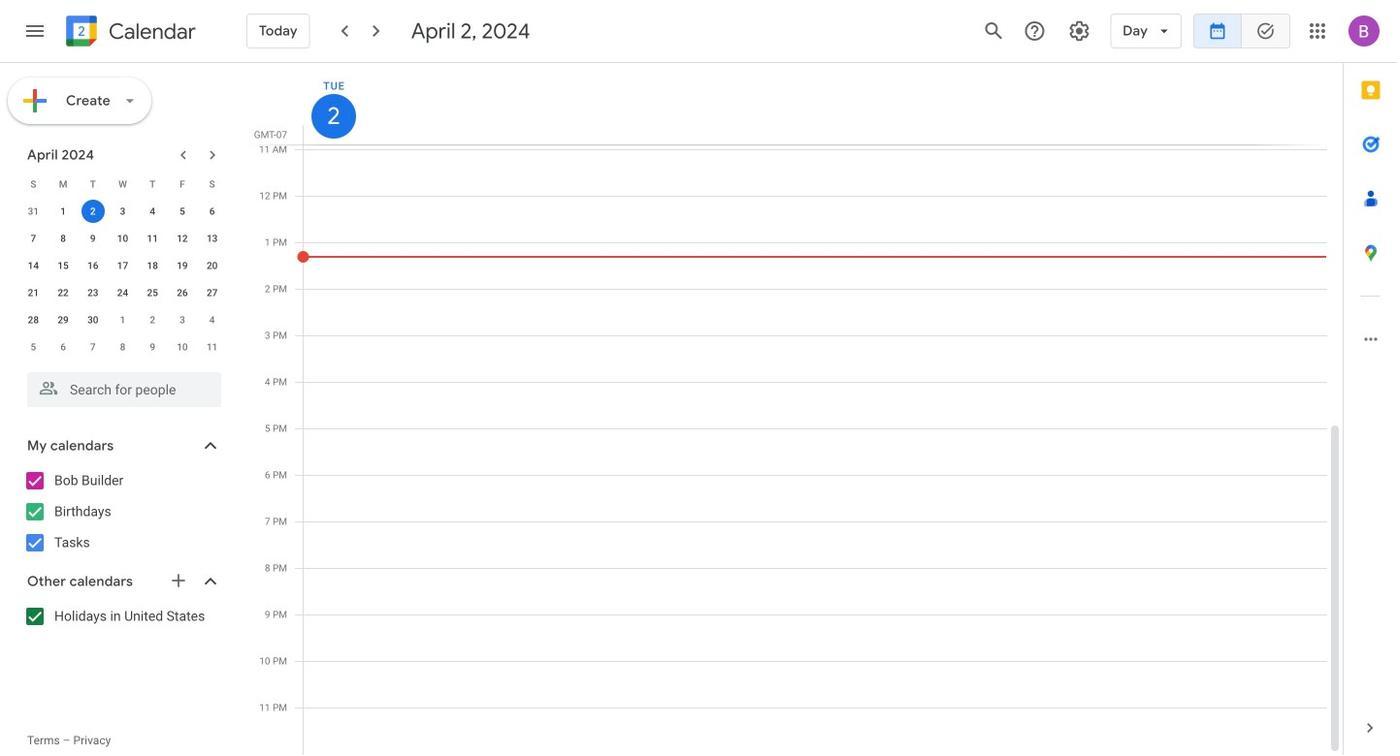 Task type: describe. For each thing, give the bounding box(es) containing it.
14 element
[[22, 254, 45, 277]]

may 2 element
[[141, 309, 164, 332]]

3 row from the top
[[18, 225, 227, 252]]

7 row from the top
[[18, 334, 227, 361]]

my calendars list
[[4, 466, 241, 559]]

may 10 element
[[171, 336, 194, 359]]

1 element
[[51, 200, 75, 223]]

2 row from the top
[[18, 198, 227, 225]]

settings menu image
[[1068, 19, 1091, 43]]

21 element
[[22, 281, 45, 305]]

27 element
[[200, 281, 224, 305]]

add other calendars image
[[169, 571, 188, 591]]

2, today element
[[81, 200, 105, 223]]

18 element
[[141, 254, 164, 277]]

4 element
[[141, 200, 164, 223]]

5 element
[[171, 200, 194, 223]]

7 element
[[22, 227, 45, 250]]

26 element
[[171, 281, 194, 305]]

9 element
[[81, 227, 105, 250]]

25 element
[[141, 281, 164, 305]]

may 4 element
[[200, 309, 224, 332]]

30 element
[[81, 309, 105, 332]]

may 3 element
[[171, 309, 194, 332]]

april 2024 grid
[[18, 171, 227, 361]]

24 element
[[111, 281, 134, 305]]

5 row from the top
[[18, 279, 227, 307]]

calendar element
[[62, 12, 196, 54]]

4 row from the top
[[18, 252, 227, 279]]

may 1 element
[[111, 309, 134, 332]]

may 8 element
[[111, 336, 134, 359]]

10 element
[[111, 227, 134, 250]]



Task type: locate. For each thing, give the bounding box(es) containing it.
28 element
[[22, 309, 45, 332]]

19 element
[[171, 254, 194, 277]]

tuesday, april 2, today element
[[311, 94, 356, 139]]

29 element
[[51, 309, 75, 332]]

may 7 element
[[81, 336, 105, 359]]

12 element
[[171, 227, 194, 250]]

Search for people text field
[[39, 373, 210, 408]]

17 element
[[111, 254, 134, 277]]

16 element
[[81, 254, 105, 277]]

6 element
[[200, 200, 224, 223]]

8 element
[[51, 227, 75, 250]]

row up the 10 element
[[18, 198, 227, 225]]

column header
[[303, 63, 1327, 145]]

row down 17 element
[[18, 279, 227, 307]]

row down the 10 element
[[18, 252, 227, 279]]

may 5 element
[[22, 336, 45, 359]]

row group
[[18, 198, 227, 361]]

main drawer image
[[23, 19, 47, 43]]

may 9 element
[[141, 336, 164, 359]]

row down 24 element
[[18, 307, 227, 334]]

3 element
[[111, 200, 134, 223]]

cell inside april 2024 grid
[[78, 198, 108, 225]]

cell
[[78, 198, 108, 225]]

13 element
[[200, 227, 224, 250]]

row up 3 element on the left of page
[[18, 171, 227, 198]]

22 element
[[51, 281, 75, 305]]

6 row from the top
[[18, 307, 227, 334]]

tab list
[[1344, 63, 1397, 702]]

20 element
[[200, 254, 224, 277]]

march 31 element
[[22, 200, 45, 223]]

15 element
[[51, 254, 75, 277]]

1 row from the top
[[18, 171, 227, 198]]

11 element
[[141, 227, 164, 250]]

row up 17 element
[[18, 225, 227, 252]]

may 6 element
[[51, 336, 75, 359]]

may 11 element
[[200, 336, 224, 359]]

row down may 1 element
[[18, 334, 227, 361]]

None search field
[[0, 365, 241, 408]]

grid
[[248, 63, 1343, 756]]

23 element
[[81, 281, 105, 305]]

heading
[[105, 20, 196, 43]]

row
[[18, 171, 227, 198], [18, 198, 227, 225], [18, 225, 227, 252], [18, 252, 227, 279], [18, 279, 227, 307], [18, 307, 227, 334], [18, 334, 227, 361]]

heading inside calendar element
[[105, 20, 196, 43]]



Task type: vqa. For each thing, say whether or not it's contained in the screenshot.
11 within "column header"
no



